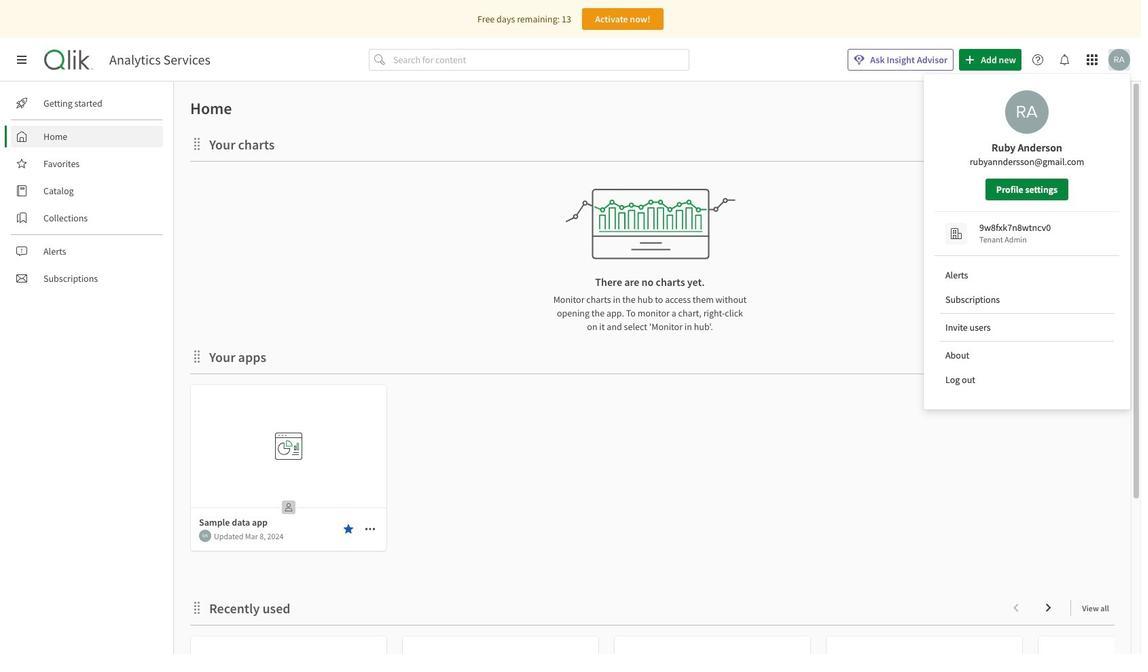 Task type: vqa. For each thing, say whether or not it's contained in the screenshot.
automations "button"
no



Task type: describe. For each thing, give the bounding box(es) containing it.
analytics services element
[[109, 52, 211, 68]]

remove from favorites image
[[343, 524, 354, 535]]

0 vertical spatial ruby anderson image
[[1109, 49, 1131, 71]]

2 vertical spatial move collection image
[[190, 601, 204, 615]]

1 vertical spatial ruby anderson image
[[1006, 90, 1049, 134]]



Task type: locate. For each thing, give the bounding box(es) containing it.
navigation pane element
[[0, 87, 173, 295]]

0 horizontal spatial ruby anderson image
[[1006, 90, 1049, 134]]

main content
[[169, 82, 1142, 654]]

1 horizontal spatial ruby anderson image
[[1109, 49, 1131, 71]]

ruby anderson image
[[199, 530, 211, 542]]

0 vertical spatial move collection image
[[190, 137, 204, 151]]

close sidebar menu image
[[16, 54, 27, 65]]

1 vertical spatial move collection image
[[190, 350, 204, 363]]

move collection image
[[190, 137, 204, 151], [190, 350, 204, 363], [190, 601, 204, 615]]

ruby anderson element
[[199, 530, 211, 542]]

ruby anderson image
[[1109, 49, 1131, 71], [1006, 90, 1049, 134]]



